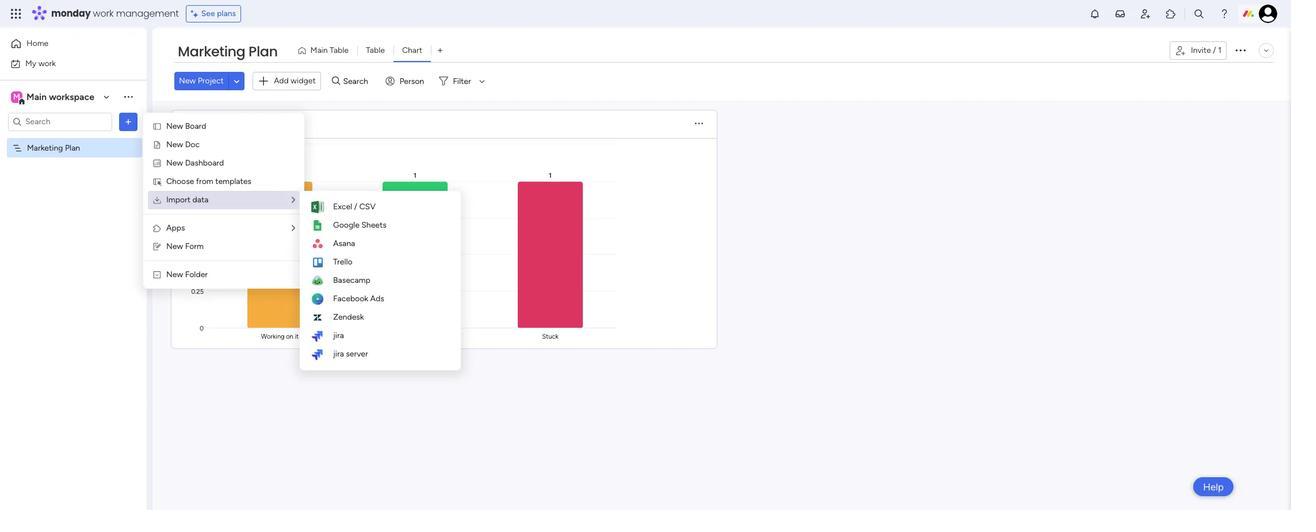 Task type: vqa. For each thing, say whether or not it's contained in the screenshot.
Board
yes



Task type: locate. For each thing, give the bounding box(es) containing it.
0 horizontal spatial table
[[330, 45, 349, 55]]

import
[[166, 195, 191, 205]]

1 vertical spatial apps image
[[152, 224, 162, 233]]

2 table from the left
[[366, 45, 385, 55]]

options image down workspace options icon
[[123, 116, 134, 127]]

plan inside field
[[249, 42, 278, 61]]

new right form image at the left of page
[[166, 242, 183, 251]]

plan
[[249, 42, 278, 61], [65, 143, 80, 153]]

plan up add on the left
[[249, 42, 278, 61]]

1 vertical spatial marketing
[[27, 143, 63, 153]]

1 vertical spatial main
[[26, 91, 47, 102]]

invite / 1 button
[[1170, 41, 1227, 60]]

jira down zendesk
[[333, 331, 344, 341]]

new right service icon
[[166, 140, 183, 150]]

csv
[[359, 202, 376, 212]]

/ left 1
[[1213, 45, 1216, 55]]

plan down search in workspace field
[[65, 143, 80, 153]]

work
[[93, 7, 114, 20], [38, 58, 56, 68]]

marketing plan inside list box
[[27, 143, 80, 153]]

help button
[[1193, 478, 1234, 497]]

workspace
[[49, 91, 94, 102]]

1 horizontal spatial apps image
[[1165, 8, 1177, 20]]

/ left "csv"
[[354, 202, 357, 212]]

apps image
[[1165, 8, 1177, 20], [152, 224, 162, 233]]

main inside workspace selection element
[[26, 91, 47, 102]]

work right my
[[38, 58, 56, 68]]

0 vertical spatial chart
[[402, 45, 422, 55]]

marketing plan
[[178, 42, 278, 61], [27, 143, 80, 153]]

table up "v2 search" image
[[330, 45, 349, 55]]

my work button
[[7, 54, 124, 73]]

marketing plan inside field
[[178, 42, 278, 61]]

marketing plan down search in workspace field
[[27, 143, 80, 153]]

choose from templates image
[[152, 177, 162, 186]]

angle down image
[[234, 77, 239, 86]]

1 horizontal spatial marketing plan
[[178, 42, 278, 61]]

2 jira from the top
[[333, 349, 344, 359]]

menu
[[143, 113, 304, 289]]

1 horizontal spatial plan
[[249, 42, 278, 61]]

new folder
[[166, 270, 208, 280]]

0 horizontal spatial marketing plan
[[27, 143, 80, 153]]

jira
[[333, 331, 344, 341], [333, 349, 344, 359]]

monday
[[51, 7, 91, 20]]

table up the search field
[[366, 45, 385, 55]]

options image
[[1234, 43, 1247, 57], [123, 116, 134, 127]]

doc
[[185, 140, 200, 150]]

table
[[330, 45, 349, 55], [366, 45, 385, 55]]

table button
[[357, 41, 394, 60]]

list arrow image left google
[[292, 224, 295, 232]]

Search in workspace field
[[24, 115, 96, 128]]

arrow down image
[[475, 74, 489, 88]]

form image
[[152, 242, 162, 251]]

0 vertical spatial marketing
[[178, 42, 245, 61]]

project
[[198, 76, 224, 86]]

work inside button
[[38, 58, 56, 68]]

0 vertical spatial /
[[1213, 45, 1216, 55]]

0 horizontal spatial apps image
[[152, 224, 162, 233]]

folder
[[185, 270, 208, 280]]

widget
[[291, 76, 316, 86]]

1 vertical spatial marketing plan
[[27, 143, 80, 153]]

invite members image
[[1140, 8, 1151, 20]]

trello
[[333, 257, 353, 267]]

marketing down search in workspace field
[[27, 143, 63, 153]]

plan inside list box
[[65, 143, 80, 153]]

2 list arrow image from the top
[[292, 224, 295, 232]]

v2 search image
[[332, 75, 340, 88]]

main
[[310, 45, 328, 55], [26, 91, 47, 102]]

/
[[1213, 45, 1216, 55], [354, 202, 357, 212]]

google sheets
[[333, 220, 387, 230]]

0 horizontal spatial options image
[[123, 116, 134, 127]]

list arrow image left excel
[[292, 196, 295, 204]]

jira server
[[333, 349, 368, 359]]

zendesk
[[333, 312, 364, 322]]

1 horizontal spatial chart
[[402, 45, 422, 55]]

form
[[185, 242, 204, 251]]

main inside main table button
[[310, 45, 328, 55]]

work right monday
[[93, 7, 114, 20]]

1 jira from the top
[[333, 331, 344, 341]]

0 horizontal spatial chart
[[189, 117, 219, 131]]

0 horizontal spatial marketing
[[27, 143, 63, 153]]

1 vertical spatial /
[[354, 202, 357, 212]]

0 vertical spatial list arrow image
[[292, 196, 295, 204]]

0 vertical spatial apps image
[[1165, 8, 1177, 20]]

menu containing new board
[[143, 113, 304, 289]]

1 list arrow image from the top
[[292, 196, 295, 204]]

apps image right invite members icon
[[1165, 8, 1177, 20]]

new dashboard
[[166, 158, 224, 168]]

0 vertical spatial options image
[[1234, 43, 1247, 57]]

0 horizontal spatial plan
[[65, 143, 80, 153]]

0 vertical spatial work
[[93, 7, 114, 20]]

jira left 'server'
[[333, 349, 344, 359]]

apps image up form image at the left of page
[[152, 224, 162, 233]]

new left project
[[179, 76, 196, 86]]

asana
[[333, 239, 355, 249]]

excel / csv
[[333, 202, 376, 212]]

new right new dashboard icon
[[166, 158, 183, 168]]

sheets
[[362, 220, 387, 230]]

0 vertical spatial main
[[310, 45, 328, 55]]

options image right 1
[[1234, 43, 1247, 57]]

1
[[1218, 45, 1222, 55]]

m
[[13, 92, 20, 102]]

new inside button
[[179, 76, 196, 86]]

new project
[[179, 76, 224, 86]]

add view image
[[438, 46, 443, 55]]

chart up doc
[[189, 117, 219, 131]]

Search field
[[340, 73, 375, 89]]

james peterson image
[[1259, 5, 1277, 23]]

new for new form
[[166, 242, 183, 251]]

ads
[[370, 294, 384, 304]]

0 horizontal spatial main
[[26, 91, 47, 102]]

management
[[116, 7, 179, 20]]

chart inside main content
[[189, 117, 219, 131]]

1 vertical spatial work
[[38, 58, 56, 68]]

0 vertical spatial plan
[[249, 42, 278, 61]]

new right new folder image
[[166, 270, 183, 280]]

workspace image
[[11, 91, 22, 103]]

new for new dashboard
[[166, 158, 183, 168]]

data
[[193, 195, 208, 205]]

add widget
[[274, 76, 316, 86]]

marketing plan up angle down image
[[178, 42, 278, 61]]

new
[[179, 76, 196, 86], [166, 121, 183, 131], [166, 140, 183, 150], [166, 158, 183, 168], [166, 242, 183, 251], [166, 270, 183, 280]]

templates
[[215, 177, 251, 186]]

1 horizontal spatial main
[[310, 45, 328, 55]]

add
[[274, 76, 289, 86]]

from
[[196, 177, 213, 186]]

1 vertical spatial chart
[[189, 117, 219, 131]]

0 horizontal spatial /
[[354, 202, 357, 212]]

/ for invite
[[1213, 45, 1216, 55]]

marketing up project
[[178, 42, 245, 61]]

0 vertical spatial jira
[[333, 331, 344, 341]]

plans
[[217, 9, 236, 18]]

marketing
[[178, 42, 245, 61], [27, 143, 63, 153]]

1 horizontal spatial marketing
[[178, 42, 245, 61]]

google
[[333, 220, 360, 230]]

1 horizontal spatial /
[[1213, 45, 1216, 55]]

expand board header image
[[1262, 46, 1271, 55]]

new right new board image on the top of the page
[[166, 121, 183, 131]]

main workspace
[[26, 91, 94, 102]]

marketing inside field
[[178, 42, 245, 61]]

1 vertical spatial jira
[[333, 349, 344, 359]]

main up the widget
[[310, 45, 328, 55]]

basecamp
[[333, 276, 370, 285]]

list arrow image
[[292, 196, 295, 204], [292, 224, 295, 232]]

choose from templates
[[166, 177, 251, 186]]

person
[[400, 76, 424, 86]]

list arrow image for import data
[[292, 196, 295, 204]]

1 horizontal spatial work
[[93, 7, 114, 20]]

main right workspace image
[[26, 91, 47, 102]]

/ inside button
[[1213, 45, 1216, 55]]

1 horizontal spatial table
[[366, 45, 385, 55]]

option
[[0, 138, 147, 140]]

main for main workspace
[[26, 91, 47, 102]]

excel
[[333, 202, 352, 212]]

0 vertical spatial marketing plan
[[178, 42, 278, 61]]

chart left add view image
[[402, 45, 422, 55]]

1 vertical spatial list arrow image
[[292, 224, 295, 232]]

new doc
[[166, 140, 200, 150]]

help
[[1203, 481, 1224, 493]]

service icon image
[[152, 140, 162, 150]]

new for new project
[[179, 76, 196, 86]]

1 vertical spatial plan
[[65, 143, 80, 153]]

main table button
[[293, 41, 357, 60]]

chart
[[402, 45, 422, 55], [189, 117, 219, 131]]

0 horizontal spatial work
[[38, 58, 56, 68]]



Task type: describe. For each thing, give the bounding box(es) containing it.
monday work management
[[51, 7, 179, 20]]

new folder image
[[152, 270, 162, 280]]

see
[[201, 9, 215, 18]]

chart main content
[[152, 100, 1291, 510]]

help image
[[1219, 8, 1230, 20]]

facebook
[[333, 294, 368, 304]]

new for new doc
[[166, 140, 183, 150]]

select product image
[[10, 8, 22, 20]]

board
[[185, 121, 206, 131]]

import data image
[[152, 196, 162, 205]]

add widget button
[[253, 72, 321, 90]]

work for my
[[38, 58, 56, 68]]

see plans
[[201, 9, 236, 18]]

see plans button
[[186, 5, 241, 22]]

new dashboard image
[[152, 159, 162, 168]]

my work
[[25, 58, 56, 68]]

new for new board
[[166, 121, 183, 131]]

main for main table
[[310, 45, 328, 55]]

new board image
[[152, 122, 162, 131]]

invite / 1
[[1191, 45, 1222, 55]]

jira for jira server
[[333, 349, 344, 359]]

person button
[[381, 72, 431, 90]]

workspace selection element
[[11, 90, 96, 105]]

choose
[[166, 177, 194, 186]]

search everything image
[[1193, 8, 1205, 20]]

filter button
[[435, 72, 489, 90]]

main table
[[310, 45, 349, 55]]

/ for excel
[[354, 202, 357, 212]]

new board
[[166, 121, 206, 131]]

home
[[26, 39, 48, 48]]

dashboard
[[185, 158, 224, 168]]

1 table from the left
[[330, 45, 349, 55]]

chart button
[[394, 41, 431, 60]]

server
[[346, 349, 368, 359]]

home button
[[7, 35, 124, 53]]

import data
[[166, 195, 208, 205]]

list arrow image for apps
[[292, 224, 295, 232]]

new form
[[166, 242, 204, 251]]

jira for jira
[[333, 331, 344, 341]]

marketing inside list box
[[27, 143, 63, 153]]

1 horizontal spatial options image
[[1234, 43, 1247, 57]]

new for new folder
[[166, 270, 183, 280]]

new project button
[[174, 72, 228, 90]]

workspace options image
[[123, 91, 134, 103]]

invite
[[1191, 45, 1211, 55]]

more dots image
[[695, 120, 703, 128]]

notifications image
[[1089, 8, 1101, 20]]

filter
[[453, 76, 471, 86]]

marketing plan list box
[[0, 136, 147, 313]]

work for monday
[[93, 7, 114, 20]]

my
[[25, 58, 36, 68]]

inbox image
[[1115, 8, 1126, 20]]

chart inside button
[[402, 45, 422, 55]]

facebook ads
[[333, 294, 384, 304]]

1 vertical spatial options image
[[123, 116, 134, 127]]

Marketing Plan field
[[175, 42, 281, 62]]

apps
[[166, 223, 185, 233]]



